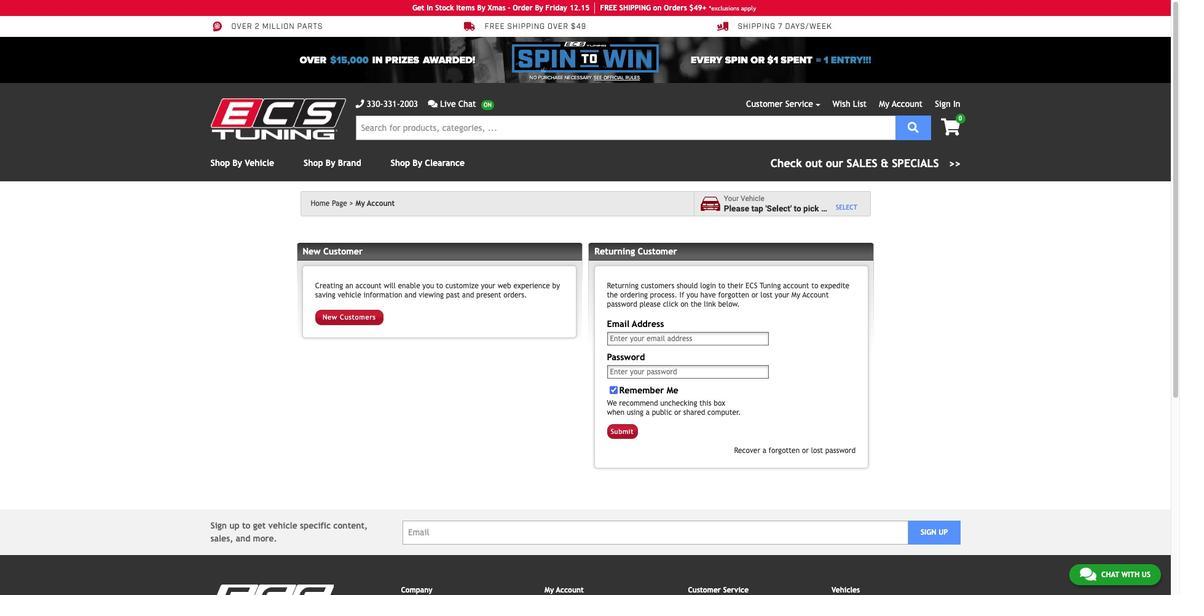 Task type: describe. For each thing, give the bounding box(es) containing it.
necessary.
[[565, 75, 593, 81]]

0 horizontal spatial vehicle
[[245, 158, 274, 168]]

sign up to get vehicle specific content, sales, and more.
[[211, 521, 368, 544]]

to left expedite
[[812, 281, 818, 290]]

*exclusions
[[709, 5, 739, 11]]

public
[[652, 408, 672, 417]]

service inside dropdown button
[[785, 99, 813, 109]]

saving
[[315, 291, 336, 299]]

new for new customers
[[323, 313, 337, 321]]

330-331-2003 link
[[356, 98, 418, 111]]

2 vertical spatial a
[[763, 446, 767, 455]]

password inside returning customers should login to their ecs tuning account to expedite the ordering process. if you have forgotten or lost your my account password please click on the link below.
[[607, 300, 637, 308]]

friday
[[546, 4, 567, 12]]

to left their
[[718, 281, 725, 290]]

me
[[667, 385, 679, 396]]

purchase
[[538, 75, 563, 81]]

brand
[[338, 158, 361, 168]]

no purchase necessary. see official rules .
[[530, 75, 641, 81]]

expedite
[[821, 281, 850, 290]]

sign up
[[921, 528, 948, 537]]

free ship ping on orders $49+ *exclusions apply
[[600, 4, 756, 12]]

and inside sign up to get vehicle specific content, sales, and more.
[[236, 534, 250, 544]]

in
[[372, 54, 383, 66]]

$15,000
[[330, 54, 369, 66]]

or right recover
[[802, 446, 809, 455]]

Email email field
[[403, 521, 908, 545]]

specific
[[300, 521, 331, 531]]

chat inside chat with us link
[[1102, 570, 1120, 579]]

2003
[[400, 99, 418, 109]]

shop by vehicle link
[[211, 158, 274, 168]]

recommend
[[619, 399, 658, 407]]

to inside the your vehicle please tap 'select' to pick a vehicle
[[794, 203, 801, 213]]

spent
[[781, 54, 813, 66]]

if
[[680, 291, 684, 299]]

new customers
[[323, 313, 376, 321]]

home page
[[311, 199, 347, 208]]

ecs tuning 'spin to win' contest logo image
[[512, 42, 659, 73]]

content,
[[333, 521, 368, 531]]

shop for shop by vehicle
[[211, 158, 230, 168]]

over 2 million parts
[[231, 22, 323, 32]]

new for new customer
[[303, 246, 321, 257]]

clearance
[[425, 158, 465, 168]]

chat with us
[[1102, 570, 1151, 579]]

official
[[604, 75, 624, 81]]

over
[[548, 22, 569, 32]]

list
[[853, 99, 867, 109]]

wish list link
[[833, 99, 867, 109]]

see official rules link
[[594, 74, 640, 82]]

0 horizontal spatial my account
[[356, 199, 395, 208]]

by for shop by brand
[[326, 158, 335, 168]]

*exclusions apply link
[[709, 3, 756, 13]]

every spin or $1 spent = 1 entry!!!
[[691, 54, 871, 66]]

my account link
[[879, 99, 923, 109]]

over for over 2 million parts
[[231, 22, 252, 32]]

$49
[[571, 22, 587, 32]]

using
[[627, 408, 644, 417]]

us
[[1142, 570, 1151, 579]]

sign for sign up to get vehicle specific content, sales, and more.
[[211, 521, 227, 531]]

please
[[640, 300, 661, 308]]

up for sign up to get vehicle specific content, sales, and more.
[[230, 521, 240, 531]]

login
[[700, 281, 716, 290]]

1 ecs tuning image from the top
[[211, 98, 346, 140]]

more.
[[253, 534, 277, 544]]

by
[[552, 281, 560, 290]]

page
[[332, 199, 347, 208]]

below.
[[718, 300, 740, 308]]

account inside returning customers should login to their ecs tuning account to expedite the ordering process. if you have forgotten or lost your my account password please click on the link below.
[[803, 291, 829, 299]]

1 horizontal spatial my account
[[545, 586, 584, 595]]

over 2 million parts link
[[211, 21, 323, 32]]

on inside returning customers should login to their ecs tuning account to expedite the ordering process. if you have forgotten or lost your my account password please click on the link below.
[[681, 300, 689, 308]]

forgotten inside returning customers should login to their ecs tuning account to expedite the ordering process. if you have forgotten or lost your my account password please click on the link below.
[[718, 291, 749, 299]]

sign in
[[935, 99, 961, 109]]

customer service inside dropdown button
[[746, 99, 813, 109]]

company
[[401, 586, 433, 595]]

days/week
[[785, 22, 832, 32]]

get in stock items by xmas - order by friday 12.15
[[412, 4, 590, 12]]

their
[[728, 281, 744, 290]]

will
[[384, 281, 396, 290]]

returning for returning customer
[[595, 246, 635, 257]]

rules
[[626, 75, 640, 81]]

a for vehicle
[[821, 203, 826, 213]]

order
[[513, 4, 533, 12]]

recover a forgotten or lost password
[[734, 446, 856, 455]]

wish
[[833, 99, 851, 109]]

to inside 'creating an account will enable you to customize your web experience by saving vehicle information and viewing past and present orders.'
[[436, 281, 443, 290]]

select link
[[836, 203, 858, 212]]

new customers link
[[315, 310, 383, 325]]

vehicles
[[832, 586, 860, 595]]

an
[[345, 281, 353, 290]]

unchecking
[[660, 399, 697, 407]]

ship
[[620, 4, 635, 12]]

a for public
[[646, 408, 650, 417]]

shipping 7 days/week link
[[717, 21, 832, 32]]

pick
[[803, 203, 819, 213]]

remember me
[[619, 385, 679, 396]]

vehicle inside 'creating an account will enable you to customize your web experience by saving vehicle information and viewing past and present orders.'
[[338, 291, 361, 299]]

1 vertical spatial customer service
[[688, 586, 749, 595]]

home
[[311, 199, 330, 208]]

12.15
[[570, 4, 590, 12]]

see
[[594, 75, 602, 81]]

entry!!!
[[831, 54, 871, 66]]

viewing
[[419, 291, 444, 299]]

vehicle inside the your vehicle please tap 'select' to pick a vehicle
[[741, 194, 765, 203]]

items
[[456, 4, 475, 12]]

Search text field
[[356, 116, 895, 140]]

creating
[[315, 281, 343, 290]]

free
[[600, 4, 617, 12]]

sales & specials
[[847, 157, 939, 170]]

no
[[530, 75, 537, 81]]

1 vertical spatial password
[[825, 446, 856, 455]]

address
[[632, 318, 664, 329]]

experience
[[514, 281, 550, 290]]

or inside returning customers should login to their ecs tuning account to expedite the ordering process. if you have forgotten or lost your my account password please click on the link below.
[[752, 291, 758, 299]]

shopping cart image
[[941, 119, 961, 136]]

by for shop by clearance
[[413, 158, 422, 168]]

ping
[[635, 4, 651, 12]]

password
[[607, 352, 645, 362]]

sign for sign up
[[921, 528, 937, 537]]

account inside returning customers should login to their ecs tuning account to expedite the ordering process. if you have forgotten or lost your my account password please click on the link below.
[[783, 281, 809, 290]]

web
[[498, 281, 511, 290]]



Task type: locate. For each thing, give the bounding box(es) containing it.
chat inside live chat 'link'
[[458, 99, 476, 109]]

account right tuning
[[783, 281, 809, 290]]

1 horizontal spatial the
[[691, 300, 702, 308]]

your up present at the left of the page
[[481, 281, 495, 290]]

0 vertical spatial vehicle
[[828, 203, 855, 213]]

ecs tuning image down more.
[[211, 585, 334, 595]]

a inside we recommend unchecking this box when using a public or shared computer.
[[646, 408, 650, 417]]

sign up button
[[908, 521, 961, 545]]

0 vertical spatial your
[[481, 281, 495, 290]]

2 horizontal spatial a
[[821, 203, 826, 213]]

1 horizontal spatial vehicle
[[338, 291, 361, 299]]

a right recover
[[763, 446, 767, 455]]

1 horizontal spatial shop
[[304, 158, 323, 168]]

returning for returning customers should login to their ecs tuning account to expedite the ordering process. if you have forgotten or lost your my account password please click on the link below.
[[607, 281, 639, 290]]

creating an account will enable you to customize your web experience by saving vehicle information and viewing past and present orders.
[[315, 281, 560, 299]]

sales,
[[211, 534, 233, 544]]

1 horizontal spatial service
[[785, 99, 813, 109]]

vehicle right pick
[[828, 203, 855, 213]]

over for over $15,000 in prizes
[[300, 54, 327, 66]]

over left 2
[[231, 22, 252, 32]]

1 vertical spatial vehicle
[[338, 291, 361, 299]]

ordering
[[620, 291, 648, 299]]

1 vertical spatial returning
[[607, 281, 639, 290]]

sign
[[935, 99, 951, 109], [211, 521, 227, 531], [921, 528, 937, 537]]

to
[[794, 203, 801, 213], [436, 281, 443, 290], [718, 281, 725, 290], [812, 281, 818, 290], [242, 521, 250, 531]]

0 vertical spatial you
[[423, 281, 434, 290]]

1 horizontal spatial and
[[405, 291, 417, 299]]

to up viewing
[[436, 281, 443, 290]]

your vehicle please tap 'select' to pick a vehicle
[[724, 194, 855, 213]]

in right get
[[427, 4, 433, 12]]

this
[[700, 399, 712, 407]]

0 horizontal spatial a
[[646, 408, 650, 417]]

comments image
[[428, 100, 438, 108]]

0 vertical spatial over
[[231, 22, 252, 32]]

lost inside returning customers should login to their ecs tuning account to expedite the ordering process. if you have forgotten or lost your my account password please click on the link below.
[[761, 291, 773, 299]]

1 horizontal spatial your
[[775, 291, 789, 299]]

0
[[959, 115, 962, 122]]

shipping
[[738, 22, 776, 32]]

the
[[607, 291, 618, 299], [691, 300, 702, 308]]

wish list
[[833, 99, 867, 109]]

$1
[[767, 54, 778, 66]]

or down ecs
[[752, 291, 758, 299]]

0 vertical spatial the
[[607, 291, 618, 299]]

your
[[724, 194, 739, 203]]

0 vertical spatial in
[[427, 4, 433, 12]]

spin
[[725, 54, 748, 66]]

forgotten right recover
[[769, 446, 800, 455]]

the left ordering
[[607, 291, 618, 299]]

0 vertical spatial service
[[785, 99, 813, 109]]

returning customer
[[595, 246, 677, 257]]

account up information
[[356, 281, 382, 290]]

Password password field
[[607, 365, 769, 379]]

up
[[230, 521, 240, 531], [939, 528, 948, 537]]

1 vertical spatial ecs tuning image
[[211, 585, 334, 595]]

to left get
[[242, 521, 250, 531]]

select
[[836, 203, 858, 211]]

0 vertical spatial my account
[[879, 99, 923, 109]]

customers
[[641, 281, 675, 290]]

chat
[[458, 99, 476, 109], [1102, 570, 1120, 579]]

0 horizontal spatial in
[[427, 4, 433, 12]]

sign inside "button"
[[921, 528, 937, 537]]

stock
[[435, 4, 454, 12]]

up inside sign up to get vehicle specific content, sales, and more.
[[230, 521, 240, 531]]

to inside sign up to get vehicle specific content, sales, and more.
[[242, 521, 250, 531]]

1 horizontal spatial new
[[323, 313, 337, 321]]

1 vertical spatial vehicle
[[741, 194, 765, 203]]

1 shop from the left
[[211, 158, 230, 168]]

2 horizontal spatial and
[[462, 291, 474, 299]]

you up viewing
[[423, 281, 434, 290]]

1 horizontal spatial vehicle
[[741, 194, 765, 203]]

in for get
[[427, 4, 433, 12]]

returning customers should login to their ecs tuning account to expedite the ordering process. if you have forgotten or lost your my account password please click on the link below.
[[607, 281, 850, 308]]

.
[[640, 75, 641, 81]]

the left link
[[691, 300, 702, 308]]

your down tuning
[[775, 291, 789, 299]]

a inside the your vehicle please tap 'select' to pick a vehicle
[[821, 203, 826, 213]]

you right "if"
[[687, 291, 698, 299]]

vehicle up more.
[[268, 521, 297, 531]]

1 horizontal spatial lost
[[811, 446, 823, 455]]

your inside 'creating an account will enable you to customize your web experience by saving vehicle information and viewing past and present orders.'
[[481, 281, 495, 290]]

1 vertical spatial my account
[[356, 199, 395, 208]]

2 horizontal spatial vehicle
[[828, 203, 855, 213]]

1 vertical spatial over
[[300, 54, 327, 66]]

ecs tuning image
[[211, 98, 346, 140], [211, 585, 334, 595]]

a right pick
[[821, 203, 826, 213]]

0 horizontal spatial over
[[231, 22, 252, 32]]

or left $1
[[751, 54, 765, 66]]

my inside returning customers should login to their ecs tuning account to expedite the ordering process. if you have forgotten or lost your my account password please click on the link below.
[[792, 291, 801, 299]]

free shipping over $49
[[485, 22, 587, 32]]

you
[[423, 281, 434, 290], [687, 291, 698, 299]]

present
[[476, 291, 501, 299]]

over down parts
[[300, 54, 327, 66]]

0 horizontal spatial new
[[303, 246, 321, 257]]

2 account from the left
[[783, 281, 809, 290]]

0 vertical spatial vehicle
[[245, 158, 274, 168]]

0 horizontal spatial up
[[230, 521, 240, 531]]

shop by clearance link
[[391, 158, 465, 168]]

chat right live
[[458, 99, 476, 109]]

0 vertical spatial returning
[[595, 246, 635, 257]]

account inside 'creating an account will enable you to customize your web experience by saving vehicle information and viewing past and present orders.'
[[356, 281, 382, 290]]

0 vertical spatial on
[[653, 4, 662, 12]]

over $15,000 in prizes
[[300, 54, 419, 66]]

1 vertical spatial on
[[681, 300, 689, 308]]

click
[[663, 300, 678, 308]]

0 horizontal spatial vehicle
[[268, 521, 297, 531]]

shop for shop by clearance
[[391, 158, 410, 168]]

ecs
[[746, 281, 758, 290]]

should
[[677, 281, 698, 290]]

please
[[724, 203, 749, 213]]

vehicle inside the your vehicle please tap 'select' to pick a vehicle
[[828, 203, 855, 213]]

shop by clearance
[[391, 158, 465, 168]]

1 vertical spatial service
[[723, 586, 749, 595]]

up for sign up
[[939, 528, 948, 537]]

shipping
[[507, 22, 545, 32]]

0 horizontal spatial account
[[356, 281, 382, 290]]

shop for shop by brand
[[304, 158, 323, 168]]

process.
[[650, 291, 677, 299]]

returning
[[595, 246, 635, 257], [607, 281, 639, 290]]

0 horizontal spatial and
[[236, 534, 250, 544]]

0 horizontal spatial you
[[423, 281, 434, 290]]

search image
[[908, 121, 919, 132]]

new up creating
[[303, 246, 321, 257]]

by
[[477, 4, 486, 12], [535, 4, 543, 12], [233, 158, 242, 168], [326, 158, 335, 168], [413, 158, 422, 168]]

sign inside sign up to get vehicle specific content, sales, and more.
[[211, 521, 227, 531]]

2 ecs tuning image from the top
[[211, 585, 334, 595]]

0 vertical spatial chat
[[458, 99, 476, 109]]

1 horizontal spatial account
[[783, 281, 809, 290]]

and right sales,
[[236, 534, 250, 544]]

chat left the with
[[1102, 570, 1120, 579]]

and down the customize
[[462, 291, 474, 299]]

information
[[364, 291, 402, 299]]

1 account from the left
[[356, 281, 382, 290]]

0 horizontal spatial lost
[[761, 291, 773, 299]]

by for shop by vehicle
[[233, 158, 242, 168]]

on
[[653, 4, 662, 12], [681, 300, 689, 308]]

shop by brand
[[304, 158, 361, 168]]

2 vertical spatial my account
[[545, 586, 584, 595]]

0 horizontal spatial shop
[[211, 158, 230, 168]]

1 horizontal spatial on
[[681, 300, 689, 308]]

0 horizontal spatial forgotten
[[718, 291, 749, 299]]

and
[[405, 291, 417, 299], [462, 291, 474, 299], [236, 534, 250, 544]]

2 shop from the left
[[304, 158, 323, 168]]

chat with us link
[[1070, 564, 1161, 585]]

shop by vehicle
[[211, 158, 274, 168]]

or inside we recommend unchecking this box when using a public or shared computer.
[[674, 408, 681, 417]]

1 horizontal spatial in
[[953, 99, 961, 109]]

vehicle
[[828, 203, 855, 213], [338, 291, 361, 299], [268, 521, 297, 531]]

enable
[[398, 281, 420, 290]]

$49+
[[689, 4, 707, 12]]

0 vertical spatial a
[[821, 203, 826, 213]]

0 horizontal spatial on
[[653, 4, 662, 12]]

3 shop from the left
[[391, 158, 410, 168]]

forgotten down their
[[718, 291, 749, 299]]

million
[[262, 22, 295, 32]]

1 horizontal spatial over
[[300, 54, 327, 66]]

customers
[[340, 313, 376, 321]]

vehicle down an
[[338, 291, 361, 299]]

1 horizontal spatial a
[[763, 446, 767, 455]]

1 horizontal spatial chat
[[1102, 570, 1120, 579]]

1 vertical spatial a
[[646, 408, 650, 417]]

0 vertical spatial password
[[607, 300, 637, 308]]

0 horizontal spatial chat
[[458, 99, 476, 109]]

Remember Me checkbox
[[610, 386, 618, 394]]

customer inside dropdown button
[[746, 99, 783, 109]]

computer.
[[708, 408, 741, 417]]

live chat
[[440, 99, 476, 109]]

1 vertical spatial new
[[323, 313, 337, 321]]

0 horizontal spatial your
[[481, 281, 495, 290]]

1 vertical spatial in
[[953, 99, 961, 109]]

a right using
[[646, 408, 650, 417]]

1 vertical spatial your
[[775, 291, 789, 299]]

new down 'saving'
[[323, 313, 337, 321]]

link
[[704, 300, 716, 308]]

1 horizontal spatial forgotten
[[769, 446, 800, 455]]

in up 0 in the right of the page
[[953, 99, 961, 109]]

or
[[751, 54, 765, 66], [752, 291, 758, 299], [674, 408, 681, 417], [802, 446, 809, 455]]

0 horizontal spatial the
[[607, 291, 618, 299]]

a
[[821, 203, 826, 213], [646, 408, 650, 417], [763, 446, 767, 455]]

free shipping over $49 link
[[464, 21, 587, 32]]

vehicle
[[245, 158, 274, 168], [741, 194, 765, 203]]

in for sign
[[953, 99, 961, 109]]

returning inside returning customers should login to their ecs tuning account to expedite the ordering process. if you have forgotten or lost your my account password please click on the link below.
[[607, 281, 639, 290]]

comments image
[[1080, 567, 1097, 582]]

1 vertical spatial the
[[691, 300, 702, 308]]

home page link
[[311, 199, 353, 208]]

up inside "button"
[[939, 528, 948, 537]]

and down enable
[[405, 291, 417, 299]]

tap
[[752, 203, 764, 213]]

vehicle inside sign up to get vehicle specific content, sales, and more.
[[268, 521, 297, 531]]

you inside 'creating an account will enable you to customize your web experience by saving vehicle information and viewing past and present orders.'
[[423, 281, 434, 290]]

specials
[[892, 157, 939, 170]]

live chat link
[[428, 98, 494, 111]]

to left pick
[[794, 203, 801, 213]]

or down unchecking
[[674, 408, 681, 417]]

your inside returning customers should login to their ecs tuning account to expedite the ordering process. if you have forgotten or lost your my account password please click on the link below.
[[775, 291, 789, 299]]

0 vertical spatial lost
[[761, 291, 773, 299]]

0 link
[[931, 114, 965, 137]]

tuning
[[760, 281, 781, 290]]

0 vertical spatial new
[[303, 246, 321, 257]]

1 vertical spatial chat
[[1102, 570, 1120, 579]]

1 horizontal spatial password
[[825, 446, 856, 455]]

2 horizontal spatial my account
[[879, 99, 923, 109]]

live
[[440, 99, 456, 109]]

0 vertical spatial customer service
[[746, 99, 813, 109]]

sign for sign in
[[935, 99, 951, 109]]

lost
[[761, 291, 773, 299], [811, 446, 823, 455]]

1 vertical spatial forgotten
[[769, 446, 800, 455]]

on right ping
[[653, 4, 662, 12]]

1 horizontal spatial you
[[687, 291, 698, 299]]

you inside returning customers should login to their ecs tuning account to expedite the ordering process. if you have forgotten or lost your my account password please click on the link below.
[[687, 291, 698, 299]]

0 vertical spatial forgotten
[[718, 291, 749, 299]]

phone image
[[356, 100, 364, 108]]

every
[[691, 54, 723, 66]]

email
[[607, 318, 630, 329]]

account
[[892, 99, 923, 109], [367, 199, 395, 208], [803, 291, 829, 299], [556, 586, 584, 595]]

ecs tuning image up shop by vehicle 'link'
[[211, 98, 346, 140]]

1 vertical spatial you
[[687, 291, 698, 299]]

0 horizontal spatial service
[[723, 586, 749, 595]]

customer service
[[746, 99, 813, 109], [688, 586, 749, 595]]

1 vertical spatial lost
[[811, 446, 823, 455]]

1 horizontal spatial up
[[939, 528, 948, 537]]

customer service button
[[746, 98, 820, 111]]

get
[[412, 4, 425, 12]]

2 horizontal spatial shop
[[391, 158, 410, 168]]

we recommend unchecking this box when using a public or shared computer.
[[607, 399, 741, 417]]

have
[[701, 291, 716, 299]]

None submit
[[607, 424, 638, 439]]

2 vertical spatial vehicle
[[268, 521, 297, 531]]

Email Address email field
[[607, 332, 769, 345]]

password
[[607, 300, 637, 308], [825, 446, 856, 455]]

forgotten
[[718, 291, 749, 299], [769, 446, 800, 455]]

on down "if"
[[681, 300, 689, 308]]

0 horizontal spatial password
[[607, 300, 637, 308]]

0 vertical spatial ecs tuning image
[[211, 98, 346, 140]]



Task type: vqa. For each thing, say whether or not it's contained in the screenshot.
add associated with $230.99
no



